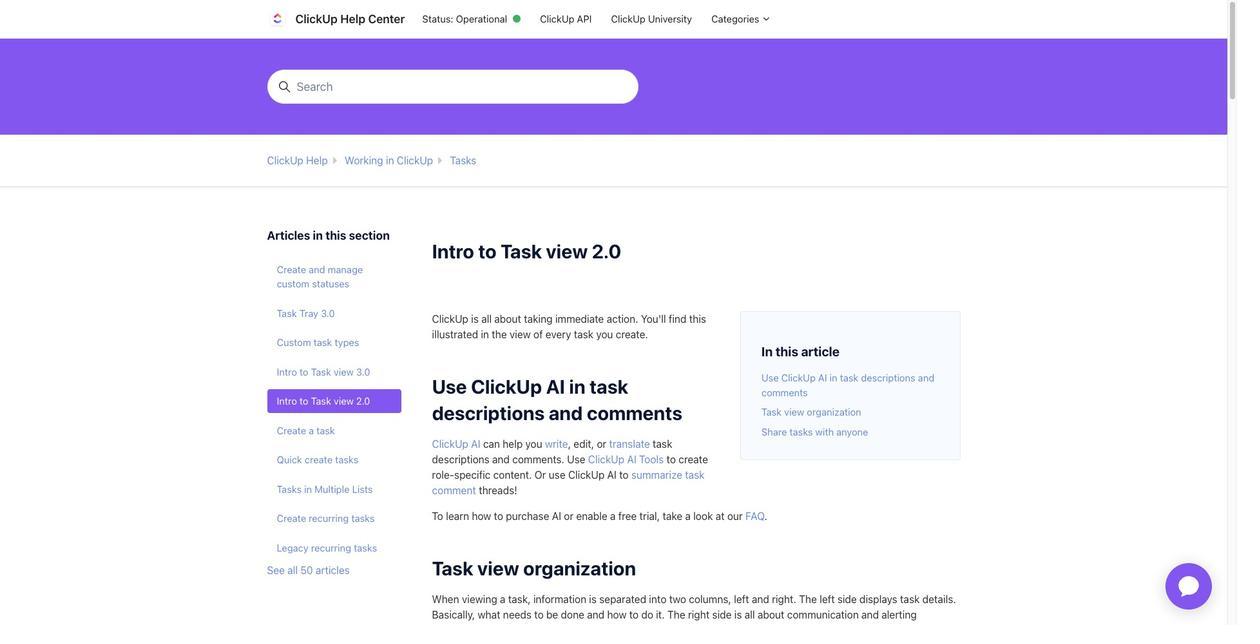 Task type: vqa. For each thing, say whether or not it's contained in the screenshot.
third Returns from the top
no



Task type: describe. For each thing, give the bounding box(es) containing it.
clickup ai tools link
[[588, 454, 664, 465]]

comment
[[432, 485, 476, 496]]

learn
[[446, 511, 469, 522]]

1 horizontal spatial comments
[[762, 386, 808, 398]]

legacy
[[277, 542, 309, 553]]

categories button
[[702, 7, 782, 31]]

2 vertical spatial side
[[805, 625, 824, 625]]

0 horizontal spatial use clickup ai in task descriptions and comments
[[432, 375, 683, 424]]

task inside the summarize task comment
[[685, 469, 705, 481]]

0 vertical spatial intro
[[432, 240, 474, 263]]

tasks for legacy recurring tasks
[[354, 542, 377, 553]]

see all 50 articles
[[267, 564, 350, 576]]

clickup help center
[[296, 12, 405, 26]]

share tasks with anyone
[[762, 426, 869, 437]]

articles
[[267, 229, 310, 243]]

api
[[577, 13, 592, 25]]

intro to task view 3.0
[[277, 366, 370, 377]]

article
[[802, 344, 840, 359]]

0 vertical spatial 2.0
[[592, 240, 622, 263]]

task up task view organization link
[[840, 372, 859, 384]]

intro for the intro to task view 3.0 link
[[277, 366, 297, 377]]

section
[[349, 229, 390, 243]]

find
[[669, 313, 687, 325]]

needs
[[503, 609, 532, 621]]

0 vertical spatial descriptions
[[861, 372, 916, 384]]

create.
[[616, 328, 648, 340]]

1 horizontal spatial task view organization
[[762, 406, 862, 418]]

custom
[[277, 337, 311, 348]]

take
[[663, 511, 683, 522]]

ai down translate
[[627, 454, 637, 465]]

clickup is all about taking immediate action. you'll find this illustrated in the view of every task you create.
[[432, 313, 707, 340]]

0 horizontal spatial 3.0
[[321, 307, 335, 319]]

summarize
[[632, 469, 683, 481]]

every
[[546, 328, 571, 340]]

lists
[[352, 483, 373, 495]]

1 vertical spatial side
[[713, 609, 732, 621]]

you'll
[[641, 313, 666, 325]]

in left multiple
[[304, 483, 312, 495]]

0 horizontal spatial comments
[[587, 401, 683, 424]]

the inside the when viewing a task, information is separated into two columns, left and right. the left side displays task details. basically, what needs to be done and how to do it. the right side is all about communication and alerting assignees and watchers of new activity. check out the features offered on each side below:
[[670, 625, 685, 625]]

,
[[568, 438, 571, 450]]

tasks for tasks link
[[450, 155, 477, 166]]

assignees
[[432, 625, 479, 625]]

task inside the when viewing a task, information is separated into two columns, left and right. the left side displays task details. basically, what needs to be done and how to do it. the right side is all about communication and alerting assignees and watchers of new activity. check out the features offered on each side below:
[[901, 594, 920, 605]]

be
[[547, 609, 558, 621]]

task,
[[508, 594, 531, 605]]

trial,
[[640, 511, 660, 522]]

alerting
[[882, 609, 917, 621]]

1 vertical spatial all
[[288, 564, 298, 576]]

translate link
[[609, 438, 650, 450]]

status: operational
[[423, 13, 507, 25]]

our
[[728, 511, 743, 522]]

2 horizontal spatial side
[[838, 594, 857, 605]]

faq
[[746, 511, 765, 522]]

activity.
[[581, 625, 617, 625]]

on
[[765, 625, 777, 625]]

is inside clickup is all about taking immediate action. you'll find this illustrated in the view of every task you create.
[[471, 313, 479, 325]]

to learn how to purchase ai or enable a free trial, take a look at our faq .
[[432, 511, 773, 522]]

quick create tasks link
[[267, 448, 401, 472]]

recurring for legacy
[[311, 542, 351, 553]]

features
[[688, 625, 726, 625]]

use clickup ai in task descriptions and comments link
[[762, 372, 935, 398]]

of inside the when viewing a task, information is separated into two columns, left and right. the left side displays task details. basically, what needs to be done and how to do it. the right side is all about communication and alerting assignees and watchers of new activity. check out the features offered on each side below:
[[547, 625, 556, 625]]

purchase
[[506, 511, 549, 522]]

task inside 'link'
[[311, 395, 331, 407]]

view inside clickup is all about taking immediate action. you'll find this illustrated in the view of every task you create.
[[510, 328, 531, 340]]

threads!
[[476, 485, 517, 496]]

specific
[[454, 469, 491, 481]]

create and manage custom statuses
[[277, 263, 363, 289]]

check
[[620, 625, 649, 625]]

0 horizontal spatial use
[[432, 375, 467, 397]]

quick create tasks
[[277, 454, 359, 465]]

clickup help center link
[[267, 9, 413, 29]]

create for create recurring tasks
[[277, 512, 306, 524]]

all inside the when viewing a task, information is separated into two columns, left and right. the left side displays task details. basically, what needs to be done and how to do it. the right side is all about communication and alerting assignees and watchers of new activity. check out the features offered on each side below:
[[745, 609, 755, 621]]

task descriptions and comments. use
[[432, 438, 673, 465]]

tray
[[300, 307, 319, 319]]

clickup api
[[540, 13, 592, 25]]

to create role-specific content. or use clickup ai to
[[432, 454, 708, 481]]

categories
[[712, 13, 762, 25]]

right.
[[772, 594, 797, 605]]

in right the articles
[[313, 229, 323, 243]]

below:
[[827, 625, 858, 625]]

0 vertical spatial this
[[326, 229, 346, 243]]

task inside 'link'
[[314, 337, 332, 348]]

task inside task descriptions and comments. use
[[653, 438, 673, 450]]

role-
[[432, 469, 454, 481]]

a inside the when viewing a task, information is separated into two columns, left and right. the left side displays task details. basically, what needs to be done and how to do it. the right side is all about communication and alerting assignees and watchers of new activity. check out the features offered on each side below:
[[500, 594, 506, 605]]

in down 'every'
[[569, 375, 586, 397]]

help for clickup help center
[[340, 12, 366, 26]]

2 horizontal spatial use
[[762, 372, 779, 384]]

free
[[619, 511, 637, 522]]

.
[[765, 511, 768, 522]]

anyone
[[837, 426, 869, 437]]

articles
[[316, 564, 350, 576]]

university
[[648, 13, 692, 25]]

taking
[[524, 313, 553, 325]]

tasks for quick create tasks
[[335, 454, 359, 465]]

operational
[[456, 13, 507, 25]]

1 vertical spatial task view organization
[[432, 557, 636, 580]]

it.
[[656, 609, 665, 621]]

quick
[[277, 454, 302, 465]]

comments.
[[513, 454, 565, 465]]

create for create a task
[[277, 425, 306, 436]]

look
[[694, 511, 713, 522]]

viewing
[[462, 594, 498, 605]]

multiple
[[315, 483, 350, 495]]

about inside clickup is all about taking immediate action. you'll find this illustrated in the view of every task you create.
[[495, 313, 521, 325]]

separated
[[600, 594, 647, 605]]

write
[[545, 438, 568, 450]]

custom task types link
[[267, 330, 401, 355]]

1 left from the left
[[734, 594, 749, 605]]

in inside clickup is all about taking immediate action. you'll find this illustrated in the view of every task you create.
[[481, 328, 489, 340]]

create a task
[[277, 425, 335, 436]]

details.
[[923, 594, 957, 605]]

intro for intro to task view 2.0 'link'
[[277, 395, 297, 407]]

task inside clickup is all about taking immediate action. you'll find this illustrated in the view of every task you create.
[[574, 328, 594, 340]]

0 horizontal spatial how
[[472, 511, 491, 522]]

write link
[[545, 438, 568, 450]]

illustrated
[[432, 328, 478, 340]]

working in clickup link
[[345, 155, 433, 166]]

in this article
[[762, 344, 840, 359]]

1 vertical spatial 3.0
[[356, 366, 370, 377]]

1 vertical spatial descriptions
[[432, 401, 545, 424]]

in down article
[[830, 372, 838, 384]]



Task type: locate. For each thing, give the bounding box(es) containing it.
0 vertical spatial intro to task view 2.0
[[432, 240, 622, 263]]

task view organization up task, at the bottom of page
[[432, 557, 636, 580]]

create a task link
[[267, 418, 401, 443]]

1 vertical spatial intro
[[277, 366, 297, 377]]

translate
[[609, 438, 650, 450]]

2.0 inside 'link'
[[356, 395, 370, 407]]

0 vertical spatial create
[[277, 263, 306, 275]]

side down "communication"
[[805, 625, 824, 625]]

0 vertical spatial task view organization
[[762, 406, 862, 418]]

create for create and manage custom statuses
[[277, 263, 306, 275]]

side
[[838, 594, 857, 605], [713, 609, 732, 621], [805, 625, 824, 625]]

you up comments.
[[526, 438, 543, 450]]

clickup inside clickup is all about taking immediate action. you'll find this illustrated in the view of every task you create.
[[432, 313, 469, 325]]

3 create from the top
[[277, 512, 306, 524]]

task up tools
[[653, 438, 673, 450]]

edit,
[[574, 438, 594, 450]]

1 vertical spatial or
[[564, 511, 574, 522]]

1 horizontal spatial the
[[799, 594, 817, 605]]

0 vertical spatial about
[[495, 313, 521, 325]]

0 horizontal spatial intro to task view 2.0
[[277, 395, 370, 407]]

0 vertical spatial the
[[799, 594, 817, 605]]

create up quick
[[277, 425, 306, 436]]

tasks down lists
[[352, 512, 375, 524]]

or left enable
[[564, 511, 574, 522]]

1 horizontal spatial all
[[482, 313, 492, 325]]

in right working
[[386, 155, 394, 166]]

intro
[[432, 240, 474, 263], [277, 366, 297, 377], [277, 395, 297, 407]]

1 create from the top
[[277, 263, 306, 275]]

1 horizontal spatial use
[[567, 454, 586, 465]]

tasks down task view organization link
[[790, 426, 813, 437]]

task view organization
[[762, 406, 862, 418], [432, 557, 636, 580]]

create for to
[[679, 454, 708, 465]]

tasks inside 'link'
[[354, 542, 377, 553]]

use down in
[[762, 372, 779, 384]]

tasks link
[[450, 155, 477, 166]]

enable
[[576, 511, 608, 522]]

create up legacy at the bottom of the page
[[277, 512, 306, 524]]

the right out
[[670, 625, 685, 625]]

and inside task descriptions and comments. use
[[492, 454, 510, 465]]

organization up information
[[524, 557, 636, 580]]

in right illustrated at the bottom left
[[481, 328, 489, 340]]

None search field
[[262, 70, 644, 104]]

2.0
[[592, 240, 622, 263], [356, 395, 370, 407]]

about
[[495, 313, 521, 325], [758, 609, 785, 621]]

task tray 3.0 link
[[267, 301, 401, 325]]

1 vertical spatial 2.0
[[356, 395, 370, 407]]

recurring
[[309, 512, 349, 524], [311, 542, 351, 553]]

0 vertical spatial 3.0
[[321, 307, 335, 319]]

help for clickup help
[[306, 155, 328, 166]]

1 horizontal spatial left
[[820, 594, 835, 605]]

all inside clickup is all about taking immediate action. you'll find this illustrated in the view of every task you create.
[[482, 313, 492, 325]]

0 vertical spatial or
[[597, 438, 607, 450]]

1 create from the left
[[305, 454, 333, 465]]

use down illustrated at the bottom left
[[432, 375, 467, 397]]

ai
[[819, 372, 827, 384], [546, 375, 565, 397], [471, 438, 481, 450], [627, 454, 637, 465], [608, 469, 617, 481], [552, 511, 561, 522]]

help
[[503, 438, 523, 450]]

1 vertical spatial tasks
[[277, 483, 302, 495]]

into
[[649, 594, 667, 605]]

side up features
[[713, 609, 732, 621]]

0 horizontal spatial task view organization
[[432, 557, 636, 580]]

use inside task descriptions and comments. use
[[567, 454, 586, 465]]

ai right "purchase"
[[552, 511, 561, 522]]

when viewing a task, information is separated into two columns, left and right. the left side displays task details. basically, what needs to be done and how to do it. the right side is all about communication and alerting assignees and watchers of new activity. check out the features offered on each side below:
[[432, 594, 957, 625]]

is up activity.
[[589, 594, 597, 605]]

main content containing intro to task view 2.0
[[0, 39, 1228, 625]]

tasks for create recurring tasks
[[352, 512, 375, 524]]

this
[[326, 229, 346, 243], [690, 313, 707, 325], [776, 344, 799, 359]]

2 vertical spatial all
[[745, 609, 755, 621]]

0 horizontal spatial the
[[668, 609, 686, 621]]

ai left the can
[[471, 438, 481, 450]]

1 vertical spatial intro to task view 2.0
[[277, 395, 370, 407]]

how down separated in the bottom of the page
[[607, 609, 627, 621]]

how inside the when viewing a task, information is separated into two columns, left and right. the left side displays task details. basically, what needs to be done and how to do it. the right side is all about communication and alerting assignees and watchers of new activity. check out the features offered on each side below:
[[607, 609, 627, 621]]

1 horizontal spatial about
[[758, 609, 785, 621]]

tasks down create a task link
[[335, 454, 359, 465]]

use clickup ai in task descriptions and comments down article
[[762, 372, 935, 398]]

0 horizontal spatial side
[[713, 609, 732, 621]]

0 horizontal spatial or
[[564, 511, 574, 522]]

articles in this section
[[267, 229, 390, 243]]

help left center
[[340, 12, 366, 26]]

use
[[762, 372, 779, 384], [432, 375, 467, 397], [567, 454, 586, 465]]

0 horizontal spatial about
[[495, 313, 521, 325]]

0 vertical spatial recurring
[[309, 512, 349, 524]]

view inside 'link'
[[334, 395, 354, 407]]

1 vertical spatial comments
[[587, 401, 683, 424]]

50
[[301, 564, 313, 576]]

the down two
[[668, 609, 686, 621]]

1 vertical spatial help
[[306, 155, 328, 166]]

0 vertical spatial help
[[340, 12, 366, 26]]

2 horizontal spatial this
[[776, 344, 799, 359]]

how right learn
[[472, 511, 491, 522]]

this right in
[[776, 344, 799, 359]]

1 horizontal spatial help
[[340, 12, 366, 26]]

basically,
[[432, 609, 475, 621]]

use down ,
[[567, 454, 586, 465]]

1 vertical spatial the
[[670, 625, 685, 625]]

recurring up legacy recurring tasks
[[309, 512, 349, 524]]

recurring inside create recurring tasks link
[[309, 512, 349, 524]]

right
[[688, 609, 710, 621]]

clickup help help center home page image
[[267, 9, 288, 29]]

help left working
[[306, 155, 328, 166]]

help
[[340, 12, 366, 26], [306, 155, 328, 166]]

a left look
[[685, 511, 691, 522]]

you inside clickup is all about taking immediate action. you'll find this illustrated in the view of every task you create.
[[596, 328, 613, 340]]

1 horizontal spatial tasks
[[450, 155, 477, 166]]

to inside 'link'
[[300, 395, 309, 407]]

0 vertical spatial side
[[838, 594, 857, 605]]

the inside clickup is all about taking immediate action. you'll find this illustrated in the view of every task you create.
[[492, 328, 507, 340]]

create for quick
[[305, 454, 333, 465]]

of down taking
[[534, 328, 543, 340]]

a
[[309, 425, 314, 436], [610, 511, 616, 522], [685, 511, 691, 522], [500, 594, 506, 605]]

when
[[432, 594, 459, 605]]

task right summarize
[[685, 469, 705, 481]]

0 horizontal spatial organization
[[524, 557, 636, 580]]

ai inside use clickup ai in task descriptions and comments link
[[819, 372, 827, 384]]

application
[[1151, 548, 1228, 625]]

2 horizontal spatial is
[[735, 609, 742, 621]]

all left 50
[[288, 564, 298, 576]]

the
[[799, 594, 817, 605], [668, 609, 686, 621]]

you
[[596, 328, 613, 340], [526, 438, 543, 450]]

tasks for tasks in multiple lists
[[277, 483, 302, 495]]

1 vertical spatial the
[[668, 609, 686, 621]]

in
[[762, 344, 773, 359]]

task down create.
[[590, 375, 629, 397]]

you down action.
[[596, 328, 613, 340]]

clickup
[[296, 12, 338, 26], [540, 13, 575, 25], [611, 13, 646, 25], [267, 155, 304, 166], [397, 155, 433, 166], [432, 313, 469, 325], [782, 372, 816, 384], [471, 375, 542, 397], [432, 438, 469, 450], [588, 454, 625, 465], [568, 469, 605, 481]]

2 create from the top
[[277, 425, 306, 436]]

the up "communication"
[[799, 594, 817, 605]]

tasks
[[790, 426, 813, 437], [335, 454, 359, 465], [352, 512, 375, 524], [354, 542, 377, 553]]

a up the quick create tasks
[[309, 425, 314, 436]]

1 vertical spatial you
[[526, 438, 543, 450]]

descriptions inside task descriptions and comments. use
[[432, 454, 490, 465]]

1 horizontal spatial use clickup ai in task descriptions and comments
[[762, 372, 935, 398]]

organization up with
[[807, 406, 862, 418]]

task up alerting
[[901, 594, 920, 605]]

0 horizontal spatial of
[[534, 328, 543, 340]]

0 horizontal spatial left
[[734, 594, 749, 605]]

task down intro to task view 2.0 'link'
[[317, 425, 335, 436]]

0 horizontal spatial create
[[305, 454, 333, 465]]

0 horizontal spatial is
[[471, 313, 479, 325]]

3.0 down types
[[356, 366, 370, 377]]

this left section on the left top
[[326, 229, 346, 243]]

task down immediate
[[574, 328, 594, 340]]

0 horizontal spatial help
[[306, 155, 328, 166]]

0 vertical spatial of
[[534, 328, 543, 340]]

0 vertical spatial you
[[596, 328, 613, 340]]

custom task types
[[277, 337, 359, 348]]

two
[[670, 594, 687, 605]]

create up summarize
[[679, 454, 708, 465]]

side up below:
[[838, 594, 857, 605]]

create inside to create role-specific content. or use clickup ai to
[[679, 454, 708, 465]]

see
[[267, 564, 285, 576]]

of inside clickup is all about taking immediate action. you'll find this illustrated in the view of every task you create.
[[534, 328, 543, 340]]

action.
[[607, 313, 639, 325]]

of down be at the bottom left
[[547, 625, 556, 625]]

task
[[501, 240, 542, 263], [277, 307, 297, 319], [311, 366, 331, 377], [311, 395, 331, 407], [762, 406, 782, 418], [432, 557, 474, 580]]

a left free
[[610, 511, 616, 522]]

can
[[483, 438, 500, 450]]

tasks in multiple lists
[[277, 483, 373, 495]]

tasks in multiple lists link
[[267, 477, 401, 501]]

0 horizontal spatial the
[[492, 328, 507, 340]]

task left types
[[314, 337, 332, 348]]

0 horizontal spatial you
[[526, 438, 543, 450]]

2 left from the left
[[820, 594, 835, 605]]

2 vertical spatial intro
[[277, 395, 297, 407]]

recurring up articles
[[311, 542, 351, 553]]

0 horizontal spatial this
[[326, 229, 346, 243]]

done
[[561, 609, 585, 621]]

1 vertical spatial of
[[547, 625, 556, 625]]

information
[[534, 594, 587, 605]]

intro to task view 2.0 inside 'link'
[[277, 395, 370, 407]]

share tasks with anyone link
[[762, 426, 869, 437]]

this inside clickup is all about taking immediate action. you'll find this illustrated in the view of every task you create.
[[690, 313, 707, 325]]

1 vertical spatial is
[[589, 594, 597, 605]]

ai down article
[[819, 372, 827, 384]]

1 horizontal spatial create
[[679, 454, 708, 465]]

0 horizontal spatial tasks
[[277, 483, 302, 495]]

create up custom
[[277, 263, 306, 275]]

create inside create and manage custom statuses
[[277, 263, 306, 275]]

is up illustrated at the bottom left
[[471, 313, 479, 325]]

this right find
[[690, 313, 707, 325]]

do
[[642, 609, 654, 621]]

comments up task view organization link
[[762, 386, 808, 398]]

ai inside to create role-specific content. or use clickup ai to
[[608, 469, 617, 481]]

legacy recurring tasks link
[[267, 536, 401, 560]]

1 horizontal spatial how
[[607, 609, 627, 621]]

types
[[335, 337, 359, 348]]

is
[[471, 313, 479, 325], [589, 594, 597, 605], [735, 609, 742, 621]]

1 horizontal spatial 3.0
[[356, 366, 370, 377]]

all left taking
[[482, 313, 492, 325]]

1 vertical spatial about
[[758, 609, 785, 621]]

clickup inside to create role-specific content. or use clickup ai to
[[568, 469, 605, 481]]

1 horizontal spatial the
[[670, 625, 685, 625]]

2 vertical spatial this
[[776, 344, 799, 359]]

left up offered
[[734, 594, 749, 605]]

tasks down create recurring tasks link
[[354, 542, 377, 553]]

create right quick
[[305, 454, 333, 465]]

working in clickup
[[345, 155, 433, 166]]

status:
[[423, 13, 454, 25]]

about left taking
[[495, 313, 521, 325]]

0 vertical spatial all
[[482, 313, 492, 325]]

1 horizontal spatial intro to task view 2.0
[[432, 240, 622, 263]]

use
[[549, 469, 566, 481]]

legacy recurring tasks
[[277, 542, 377, 553]]

1 horizontal spatial is
[[589, 594, 597, 605]]

1 horizontal spatial you
[[596, 328, 613, 340]]

the right illustrated at the bottom left
[[492, 328, 507, 340]]

left up "communication"
[[820, 594, 835, 605]]

create and manage custom statuses link
[[267, 257, 401, 296]]

use clickup ai in task descriptions and comments up write link
[[432, 375, 683, 424]]

0 vertical spatial the
[[492, 328, 507, 340]]

2 create from the left
[[679, 454, 708, 465]]

share
[[762, 426, 787, 437]]

create recurring tasks link
[[267, 506, 401, 531]]

comments up "translate" link
[[587, 401, 683, 424]]

0 horizontal spatial 2.0
[[356, 395, 370, 407]]

or
[[535, 469, 546, 481]]

1 vertical spatial recurring
[[311, 542, 351, 553]]

ai down 'every'
[[546, 375, 565, 397]]

task view organization up share tasks with anyone
[[762, 406, 862, 418]]

a left task, at the bottom of page
[[500, 594, 506, 605]]

0 vertical spatial is
[[471, 313, 479, 325]]

1 vertical spatial organization
[[524, 557, 636, 580]]

0 vertical spatial tasks
[[450, 155, 477, 166]]

about up on
[[758, 609, 785, 621]]

1 horizontal spatial organization
[[807, 406, 862, 418]]

intro inside 'link'
[[277, 395, 297, 407]]

recurring inside legacy recurring tasks 'link'
[[311, 542, 351, 553]]

2 horizontal spatial all
[[745, 609, 755, 621]]

summarize task comment link
[[432, 469, 705, 496]]

summarize task comment
[[432, 469, 705, 496]]

Search search field
[[267, 70, 638, 104]]

intro to task view 2.0
[[432, 240, 622, 263], [277, 395, 370, 407]]

ai down clickup ai tools link
[[608, 469, 617, 481]]

2 vertical spatial is
[[735, 609, 742, 621]]

with
[[816, 426, 834, 437]]

1 horizontal spatial of
[[547, 625, 556, 625]]

is up offered
[[735, 609, 742, 621]]

comments
[[762, 386, 808, 398], [587, 401, 683, 424]]

main content
[[0, 39, 1228, 625]]

3.0 right tray
[[321, 307, 335, 319]]

1 horizontal spatial this
[[690, 313, 707, 325]]

task view organization link
[[762, 406, 862, 418]]

watchers
[[502, 625, 544, 625]]

1 vertical spatial this
[[690, 313, 707, 325]]

and inside create and manage custom statuses
[[309, 263, 325, 275]]

immediate
[[556, 313, 604, 325]]

2 vertical spatial create
[[277, 512, 306, 524]]

help inside main content
[[306, 155, 328, 166]]

or right the edit,
[[597, 438, 607, 450]]

clickup university
[[611, 13, 692, 25]]

0 vertical spatial comments
[[762, 386, 808, 398]]

clickup help
[[267, 155, 328, 166]]

clickup help link
[[267, 155, 328, 166]]

new
[[559, 625, 578, 625]]

how
[[472, 511, 491, 522], [607, 609, 627, 621]]

intro to task view 2.0 link
[[267, 389, 401, 413]]

1 horizontal spatial side
[[805, 625, 824, 625]]

about inside the when viewing a task, information is separated into two columns, left and right. the left side displays task details. basically, what needs to be done and how to do it. the right side is all about communication and alerting assignees and watchers of new activity. check out the features offered on each side below:
[[758, 609, 785, 621]]

2 vertical spatial descriptions
[[432, 454, 490, 465]]

1 vertical spatial create
[[277, 425, 306, 436]]

recurring for create
[[309, 512, 349, 524]]

all up offered
[[745, 609, 755, 621]]

or
[[597, 438, 607, 450], [564, 511, 574, 522]]

1 horizontal spatial or
[[597, 438, 607, 450]]

task
[[574, 328, 594, 340], [314, 337, 332, 348], [840, 372, 859, 384], [590, 375, 629, 397], [317, 425, 335, 436], [653, 438, 673, 450], [685, 469, 705, 481], [901, 594, 920, 605]]

0 vertical spatial organization
[[807, 406, 862, 418]]

create recurring tasks
[[277, 512, 375, 524]]



